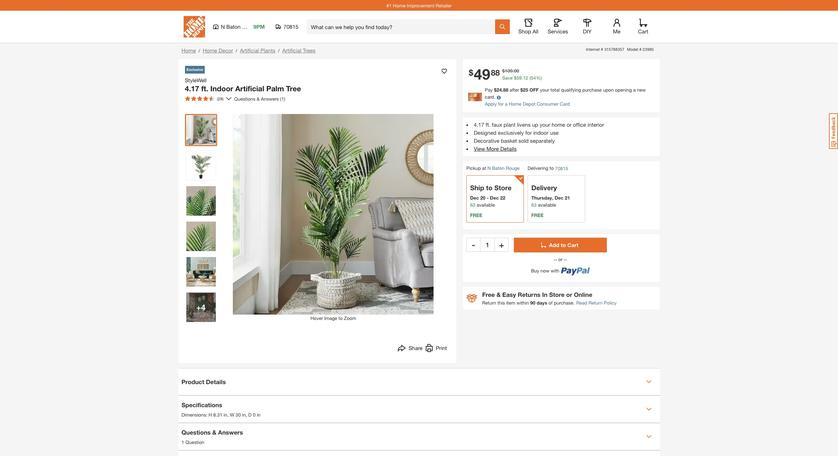 Task type: locate. For each thing, give the bounding box(es) containing it.
0 horizontal spatial answers
[[218, 429, 243, 436]]

22
[[500, 195, 505, 201]]

print button
[[425, 344, 447, 354]]

buy now with
[[531, 268, 560, 274]]

59
[[517, 75, 522, 81]]

1 vertical spatial 70815
[[555, 166, 568, 171]]

1 horizontal spatial cart
[[638, 28, 648, 34]]

4.17 up designed
[[474, 122, 484, 128]]

product details button
[[178, 369, 660, 396]]

/ right decor
[[236, 48, 237, 54]]

a down 24.88 at the top right of page
[[505, 101, 508, 107]]

0 horizontal spatial available
[[477, 202, 495, 208]]

0 horizontal spatial ,
[[227, 412, 229, 418]]

1 vertical spatial &
[[497, 291, 501, 299]]

baton
[[226, 23, 241, 30], [492, 165, 505, 171]]

dec left '20'
[[470, 195, 479, 201]]

1 vertical spatial answers
[[218, 429, 243, 436]]

0 horizontal spatial /
[[199, 48, 200, 54]]

internet
[[586, 47, 600, 52]]

# left 23985
[[640, 47, 642, 52]]

available down thursday,
[[538, 202, 556, 208]]

2 in from the left
[[242, 412, 246, 418]]

baton up decor
[[226, 23, 241, 30]]

ft. up designed
[[486, 122, 491, 128]]

to inside button
[[339, 316, 343, 321]]

specifications dimensions: h 8.31 in , w 30 in , d 0 in
[[182, 401, 261, 418]]

0 horizontal spatial questions
[[182, 429, 211, 436]]

store up 22
[[495, 184, 512, 192]]

70815 inside delivering to 70815
[[555, 166, 568, 171]]

0 vertical spatial or
[[567, 122, 572, 128]]

return down 'free'
[[482, 300, 496, 306]]

1 vertical spatial rouge
[[506, 165, 520, 171]]

0 horizontal spatial free
[[470, 213, 482, 218]]

8.31
[[213, 412, 222, 418]]

1 horizontal spatial store
[[549, 291, 565, 299]]

0 horizontal spatial .
[[513, 68, 514, 74]]

1 horizontal spatial a
[[633, 87, 636, 93]]

1 horizontal spatial in
[[242, 412, 246, 418]]

/ right home link
[[199, 48, 200, 54]]

in
[[224, 412, 227, 418], [242, 412, 246, 418], [257, 412, 261, 418]]

in left w
[[224, 412, 227, 418]]

1 / from the left
[[199, 48, 200, 54]]

& inside free & easy returns in store or online return this item within 90 days of purchase. read return policy
[[497, 291, 501, 299]]

rouge left delivering
[[506, 165, 520, 171]]

2 horizontal spatial /
[[278, 48, 280, 54]]

0 horizontal spatial return
[[482, 300, 496, 306]]

& up this
[[497, 291, 501, 299]]

answers inside questions & answers 1 question
[[218, 429, 243, 436]]

#1
[[387, 3, 392, 8]]

0 horizontal spatial +
[[196, 303, 201, 312]]

63 down thursday,
[[531, 202, 537, 208]]

to inside delivering to 70815
[[550, 165, 554, 171]]

1 horizontal spatial +
[[499, 240, 504, 250]]

0 vertical spatial &
[[257, 96, 260, 102]]

in
[[542, 291, 548, 299]]

, left w
[[227, 412, 229, 418]]

0 horizontal spatial #
[[601, 47, 603, 52]]

1 horizontal spatial ,
[[246, 412, 247, 418]]

,
[[227, 412, 229, 418], [246, 412, 247, 418]]

or up buy now with button
[[557, 257, 564, 262]]

63
[[470, 202, 475, 208], [531, 202, 537, 208]]

$ left 49
[[469, 68, 473, 77]]

0 vertical spatial .
[[513, 68, 514, 74]]

2 vertical spatial or
[[566, 291, 572, 299]]

& for 1
[[212, 429, 216, 436]]

2 caret image from the top
[[646, 434, 652, 440]]

free for thursday,
[[531, 213, 544, 218]]

shop
[[519, 28, 531, 34]]

apply for a home depot consumer card link
[[485, 101, 570, 107]]

& down 'stylewell 4.17 ft. indoor artificial palm tree'
[[257, 96, 260, 102]]

artificial left trees
[[282, 47, 301, 54]]

off
[[530, 87, 539, 93]]

home left decor
[[203, 47, 217, 54]]

a left new
[[633, 87, 636, 93]]

0 horizontal spatial a
[[505, 101, 508, 107]]

3 in from the left
[[257, 412, 261, 418]]

return right read at the right bottom of page
[[589, 300, 603, 306]]

0 horizontal spatial for
[[498, 101, 504, 107]]

home decor link
[[203, 47, 233, 54]]

n up decor
[[221, 23, 225, 30]]

apply now image
[[468, 93, 485, 101]]

3 / from the left
[[278, 48, 280, 54]]

cart link
[[636, 19, 651, 35]]

or left office
[[567, 122, 572, 128]]

1 vertical spatial -
[[472, 240, 475, 250]]

add
[[549, 242, 559, 248]]

answers down w
[[218, 429, 243, 436]]

0 vertical spatial caret image
[[646, 407, 652, 412]]

0 vertical spatial your
[[540, 87, 549, 93]]

or
[[567, 122, 572, 128], [557, 257, 564, 262], [566, 291, 572, 299]]

1 horizontal spatial #
[[640, 47, 642, 52]]

2 free from the left
[[531, 213, 544, 218]]

returns
[[518, 291, 541, 299]]

product
[[182, 378, 204, 386]]

1 horizontal spatial /
[[236, 48, 237, 54]]

stylewell artificial trees 23985 66.4 image
[[186, 257, 216, 287]]

plant
[[504, 122, 516, 128]]

0 vertical spatial 4.17
[[185, 84, 199, 93]]

70815 button
[[276, 23, 299, 30]]

to left zoom
[[339, 316, 343, 321]]

1 vertical spatial questions
[[182, 429, 211, 436]]

0 horizontal spatial in
[[224, 412, 227, 418]]

store up the of
[[549, 291, 565, 299]]

1 vertical spatial store
[[549, 291, 565, 299]]

+ inside button
[[499, 240, 504, 250]]

free & easy returns in store or online return this item within 90 days of purchase. read return policy
[[482, 291, 617, 306]]

to inside button
[[561, 242, 566, 248]]

2 vertical spatial &
[[212, 429, 216, 436]]

- right '20'
[[487, 195, 489, 201]]

available inside the delivery thursday, dec 21 63 available
[[538, 202, 556, 208]]

0 horizontal spatial 4.17
[[185, 84, 199, 93]]

answers for questions & answers (1)
[[261, 96, 279, 102]]

24.88
[[497, 87, 508, 93]]

1 horizontal spatial 4.17
[[474, 122, 484, 128]]

specifications
[[182, 401, 222, 409]]

None field
[[481, 238, 495, 252]]

to
[[550, 165, 554, 171], [486, 184, 493, 192], [561, 242, 566, 248], [339, 316, 343, 321]]

1 63 from the left
[[470, 202, 475, 208]]

details right product
[[206, 378, 226, 386]]

109
[[505, 68, 513, 74]]

What can we help you find today? search field
[[311, 20, 495, 34]]

available down '20'
[[477, 202, 495, 208]]

artificial up 'questions & answers (1)' at the left of the page
[[235, 84, 264, 93]]

in right 0 in the left bottom of the page
[[257, 412, 261, 418]]

caret image
[[646, 379, 652, 385]]

up
[[532, 122, 538, 128]]

of
[[549, 300, 553, 306]]

70815 right delivering
[[555, 166, 568, 171]]

0 vertical spatial n
[[221, 23, 225, 30]]

70815 up the artificial trees link
[[284, 23, 299, 30]]

stylewell artificial trees 23985 a0.2 image
[[186, 186, 216, 216]]

4.17 down the stylewell
[[185, 84, 199, 93]]

view
[[474, 146, 485, 152]]

rouge up home / home decor / artificial plants / artificial trees
[[242, 23, 258, 30]]

0 vertical spatial answers
[[261, 96, 279, 102]]

#
[[601, 47, 603, 52], [640, 47, 642, 52]]

your up indoor
[[540, 122, 550, 128]]

available inside ship to store dec 20 - dec 22 63 available
[[477, 202, 495, 208]]

free down '20'
[[470, 213, 482, 218]]

cart right add
[[568, 242, 579, 248]]

2 available from the left
[[538, 202, 556, 208]]

within
[[517, 300, 529, 306]]

1 vertical spatial details
[[206, 378, 226, 386]]

shop all
[[519, 28, 539, 34]]

0 vertical spatial store
[[495, 184, 512, 192]]

1 horizontal spatial answers
[[261, 96, 279, 102]]

2 63 from the left
[[531, 202, 537, 208]]

1 dec from the left
[[470, 195, 479, 201]]

0 vertical spatial baton
[[226, 23, 241, 30]]

baton right at
[[492, 165, 505, 171]]

pickup
[[467, 165, 481, 171]]

1 vertical spatial caret image
[[646, 434, 652, 440]]

0 horizontal spatial dec
[[470, 195, 479, 201]]

2 horizontal spatial &
[[497, 291, 501, 299]]

online
[[574, 291, 593, 299]]

add to cart
[[549, 242, 579, 248]]

to left 70815 link
[[550, 165, 554, 171]]

1 vertical spatial baton
[[492, 165, 505, 171]]

dec left 22
[[490, 195, 499, 201]]

- left "+" button
[[472, 240, 475, 250]]

ship
[[470, 184, 484, 192]]

1 horizontal spatial for
[[525, 130, 532, 136]]

a
[[633, 87, 636, 93], [505, 101, 508, 107]]

for
[[498, 101, 504, 107], [525, 130, 532, 136]]

to right ship at top right
[[486, 184, 493, 192]]

home / home decor / artificial plants / artificial trees
[[182, 47, 316, 54]]

retailer
[[436, 3, 452, 8]]

questions inside questions & answers 1 question
[[182, 429, 211, 436]]

1 horizontal spatial free
[[531, 213, 544, 218]]

1 vertical spatial ft.
[[486, 122, 491, 128]]

answers down palm
[[261, 96, 279, 102]]

63 down ship at top right
[[470, 202, 475, 208]]

caret image
[[646, 407, 652, 412], [646, 434, 652, 440]]

in right 30
[[242, 412, 246, 418]]

questions down 'stylewell 4.17 ft. indoor artificial palm tree'
[[234, 96, 255, 102]]

for down info image
[[498, 101, 504, 107]]

1 vertical spatial +
[[196, 303, 201, 312]]

# right "internet"
[[601, 47, 603, 52]]

ft.
[[201, 84, 208, 93], [486, 122, 491, 128]]

0 vertical spatial -
[[487, 195, 489, 201]]

0 horizontal spatial details
[[206, 378, 226, 386]]

$ right pay in the right of the page
[[494, 87, 497, 93]]

faux
[[492, 122, 502, 128]]

4.17 inside 4.17 ft. faux plant livens up your home or office interior designed exclusively for indoor use decorative basket sold separately view more details
[[474, 122, 484, 128]]

1 caret image from the top
[[646, 407, 652, 412]]

1 horizontal spatial rouge
[[506, 165, 520, 171]]

0 horizontal spatial &
[[212, 429, 216, 436]]

to for store
[[486, 184, 493, 192]]

0 horizontal spatial cart
[[568, 242, 579, 248]]

00
[[514, 68, 519, 74]]

to inside ship to store dec 20 - dec 22 63 available
[[486, 184, 493, 192]]

to right add
[[561, 242, 566, 248]]

home up exclusive
[[182, 47, 196, 54]]

4.17 inside 'stylewell 4.17 ft. indoor artificial palm tree'
[[185, 84, 199, 93]]

stylewell artificial trees 23985 64.0 image
[[186, 115, 216, 145]]

1 vertical spatial 4.17
[[474, 122, 484, 128]]

d
[[248, 412, 252, 418]]

cart
[[638, 28, 648, 34], [568, 242, 579, 248]]

all
[[533, 28, 539, 34]]

n
[[221, 23, 225, 30], [488, 165, 491, 171]]

plants
[[261, 47, 275, 54]]

1 vertical spatial your
[[540, 122, 550, 128]]

1 horizontal spatial &
[[257, 96, 260, 102]]

available
[[477, 202, 495, 208], [538, 202, 556, 208]]

answers
[[261, 96, 279, 102], [218, 429, 243, 436]]

+
[[499, 240, 504, 250], [196, 303, 201, 312]]

1 vertical spatial cart
[[568, 242, 579, 248]]

0 vertical spatial 70815
[[284, 23, 299, 30]]

read return policy link
[[576, 300, 617, 307]]

0 vertical spatial questions
[[234, 96, 255, 102]]

1 free from the left
[[470, 213, 482, 218]]

2 horizontal spatial in
[[257, 412, 261, 418]]

0 vertical spatial a
[[633, 87, 636, 93]]

or up the purchase.
[[566, 291, 572, 299]]

1 available from the left
[[477, 202, 495, 208]]

me
[[613, 28, 621, 34]]

exclusive
[[187, 67, 203, 72]]

& for returns
[[497, 291, 501, 299]]

0
[[253, 412, 256, 418]]

delivery thursday, dec 21 63 available
[[531, 184, 570, 208]]

dec left '21' at right
[[555, 195, 564, 201]]

1 horizontal spatial ft.
[[486, 122, 491, 128]]

cart inside "link"
[[638, 28, 648, 34]]

1 horizontal spatial -
[[487, 195, 489, 201]]

office
[[573, 122, 586, 128]]

questions up question
[[182, 429, 211, 436]]

cart up 23985
[[638, 28, 648, 34]]

your inside 4.17 ft. faux plant livens up your home or office interior designed exclusively for indoor use decorative basket sold separately view more details
[[540, 122, 550, 128]]

3 dec from the left
[[555, 195, 564, 201]]

0 horizontal spatial 63
[[470, 202, 475, 208]]

pay
[[485, 87, 493, 93]]

1 horizontal spatial 63
[[531, 202, 537, 208]]

easy
[[502, 291, 516, 299]]

n right at
[[488, 165, 491, 171]]

& inside questions & answers 1 question
[[212, 429, 216, 436]]

details down basket
[[500, 146, 517, 152]]

decorative
[[474, 138, 500, 144]]

1 vertical spatial .
[[522, 75, 523, 81]]

hover image to zoom button
[[233, 114, 434, 322]]

0 vertical spatial rouge
[[242, 23, 258, 30]]

delivering
[[528, 165, 548, 171]]

return
[[482, 300, 496, 306], [589, 300, 603, 306]]

basket
[[501, 138, 517, 144]]

$ down 00
[[514, 75, 517, 81]]

0 vertical spatial cart
[[638, 28, 648, 34]]

thursday,
[[531, 195, 554, 201]]

1 horizontal spatial n
[[488, 165, 491, 171]]

1 horizontal spatial return
[[589, 300, 603, 306]]

dec
[[470, 195, 479, 201], [490, 195, 499, 201], [555, 195, 564, 201]]

1 vertical spatial for
[[525, 130, 532, 136]]

home link
[[182, 47, 196, 54]]

1 horizontal spatial available
[[538, 202, 556, 208]]

home left depot
[[509, 101, 522, 107]]

sold
[[519, 138, 529, 144]]

ft. up (28) button
[[201, 84, 208, 93]]

stylewell
[[185, 77, 207, 83]]

0 vertical spatial ft.
[[201, 84, 208, 93]]

& down 8.31
[[212, 429, 216, 436]]

2 horizontal spatial dec
[[555, 195, 564, 201]]

1 horizontal spatial .
[[522, 75, 523, 81]]

/ right plants
[[278, 48, 280, 54]]

70815
[[284, 23, 299, 30], [555, 166, 568, 171]]

home right #1
[[393, 3, 406, 8]]

0 vertical spatial +
[[499, 240, 504, 250]]

0 horizontal spatial 70815
[[284, 23, 299, 30]]

product details
[[182, 378, 226, 386]]

your left total
[[540, 87, 549, 93]]

answers for questions & answers 1 question
[[218, 429, 243, 436]]

1 horizontal spatial details
[[500, 146, 517, 152]]

1 horizontal spatial questions
[[234, 96, 255, 102]]

1 horizontal spatial 70815
[[555, 166, 568, 171]]

policy
[[604, 300, 617, 306]]

4.17 ft. faux plant livens up your home or office interior designed exclusively for indoor use decorative basket sold separately view more details
[[474, 122, 604, 152]]

0 horizontal spatial store
[[495, 184, 512, 192]]

store inside free & easy returns in store or online return this item within 90 days of purchase. read return policy
[[549, 291, 565, 299]]

stylewell artificial trees 23985 40.1 image
[[186, 151, 216, 180]]

1 , from the left
[[227, 412, 229, 418]]

0 horizontal spatial -
[[472, 240, 475, 250]]

for down the livens
[[525, 130, 532, 136]]

buy now with button
[[514, 263, 607, 276]]

1 horizontal spatial dec
[[490, 195, 499, 201]]

0 vertical spatial details
[[500, 146, 517, 152]]

free down thursday,
[[531, 213, 544, 218]]

store inside ship to store dec 20 - dec 22 63 available
[[495, 184, 512, 192]]

, left the d
[[246, 412, 247, 418]]

0 horizontal spatial ft.
[[201, 84, 208, 93]]



Task type: describe. For each thing, give the bounding box(es) containing it.
0 vertical spatial for
[[498, 101, 504, 107]]

card
[[560, 101, 570, 107]]

h
[[209, 412, 212, 418]]

0 horizontal spatial rouge
[[242, 23, 258, 30]]

54
[[531, 75, 536, 81]]

questions & answers 1 question
[[182, 429, 243, 445]]

0 horizontal spatial n
[[221, 23, 225, 30]]

questions for questions & answers (1)
[[234, 96, 255, 102]]

or inside free & easy returns in store or online return this item within 90 days of purchase. read return policy
[[566, 291, 572, 299]]

diy button
[[577, 19, 598, 35]]

home
[[552, 122, 565, 128]]

(28) link
[[182, 93, 232, 104]]

free for to
[[470, 213, 482, 218]]

stylewell artificial trees 23985 1d.3 image
[[186, 222, 216, 251]]

feedback link image
[[829, 113, 838, 149]]

this
[[498, 300, 505, 306]]

2 dec from the left
[[490, 195, 499, 201]]

details inside button
[[206, 378, 226, 386]]

1 vertical spatial n
[[488, 165, 491, 171]]

9pm
[[253, 23, 265, 30]]

item
[[506, 300, 515, 306]]

stylewell artificial trees 23985 77.5 image
[[186, 293, 216, 322]]

services button
[[547, 19, 569, 35]]

1 vertical spatial a
[[505, 101, 508, 107]]

depot
[[523, 101, 536, 107]]

90
[[530, 300, 536, 306]]

2 # from the left
[[640, 47, 642, 52]]

details inside 4.17 ft. faux plant livens up your home or office interior designed exclusively for indoor use decorative basket sold separately view more details
[[500, 146, 517, 152]]

zoom
[[344, 316, 356, 321]]

2 , from the left
[[246, 412, 247, 418]]

cart inside button
[[568, 242, 579, 248]]

tree
[[286, 84, 301, 93]]

stylewell 4.17 ft. indoor artificial palm tree
[[185, 77, 301, 93]]

opening
[[615, 87, 632, 93]]

1 # from the left
[[601, 47, 603, 52]]

artificial plants link
[[240, 47, 275, 54]]

#1 home improvement retailer
[[387, 3, 452, 8]]

to for cart
[[561, 242, 566, 248]]

+ for + 4
[[196, 303, 201, 312]]

exclusively
[[498, 130, 524, 136]]

$ right the after
[[521, 87, 523, 93]]

n baton rouge button
[[488, 165, 520, 171]]

view more details link
[[474, 146, 517, 152]]

apply
[[485, 101, 497, 107]]

services
[[548, 28, 568, 34]]

caret image for specifications
[[646, 407, 652, 412]]

icon image
[[467, 294, 477, 303]]

30
[[236, 412, 241, 418]]

livens
[[517, 122, 531, 128]]

buy
[[531, 268, 539, 274]]

questions & answers (1)
[[234, 96, 285, 102]]

pay $ 24.88 after $ 25 off
[[485, 87, 539, 93]]

decor
[[219, 47, 233, 54]]

hover
[[311, 316, 323, 321]]

free
[[482, 291, 495, 299]]

63 inside ship to store dec 20 - dec 22 63 available
[[470, 202, 475, 208]]

w
[[230, 412, 234, 418]]

stylewell link
[[185, 76, 209, 84]]

after
[[510, 87, 519, 93]]

$ up save
[[502, 68, 505, 74]]

4.5 stars image
[[185, 96, 214, 101]]

questions for questions & answers 1 question
[[182, 429, 211, 436]]

dimensions:
[[182, 412, 207, 418]]

ship to store dec 20 - dec 22 63 available
[[470, 184, 512, 208]]

image
[[324, 316, 337, 321]]

ft. inside 'stylewell 4.17 ft. indoor artificial palm tree'
[[201, 84, 208, 93]]

- inside ship to store dec 20 - dec 22 63 available
[[487, 195, 489, 201]]

card.
[[485, 94, 496, 100]]

ft. inside 4.17 ft. faux plant livens up your home or office interior designed exclusively for indoor use decorative basket sold separately view more details
[[486, 122, 491, 128]]

your inside your total qualifying purchase upon opening a new card.
[[540, 87, 549, 93]]

days
[[537, 300, 547, 306]]

delivering to 70815
[[528, 165, 568, 171]]

n baton rouge
[[221, 23, 258, 30]]

caret image for questions & answers
[[646, 434, 652, 440]]

49
[[474, 65, 490, 83]]

1
[[182, 440, 184, 445]]

purchase.
[[554, 300, 575, 306]]

the home depot logo image
[[184, 16, 205, 37]]

info image
[[497, 96, 501, 100]]

0 horizontal spatial baton
[[226, 23, 241, 30]]

read
[[576, 300, 587, 306]]

now
[[541, 268, 550, 274]]

70815 link
[[555, 165, 568, 172]]

add to cart button
[[514, 238, 607, 253]]

new
[[637, 87, 646, 93]]

- button
[[467, 238, 481, 252]]

share button
[[398, 344, 423, 354]]

artificial inside 'stylewell 4.17 ft. indoor artificial palm tree'
[[235, 84, 264, 93]]

use
[[550, 130, 559, 136]]

1 vertical spatial or
[[557, 257, 564, 262]]

separately
[[530, 138, 555, 144]]

indoor
[[210, 84, 233, 93]]

hover image to zoom
[[311, 316, 356, 321]]

63 inside the delivery thursday, dec 21 63 available
[[531, 202, 537, 208]]

1 return from the left
[[482, 300, 496, 306]]

to for 70815
[[550, 165, 554, 171]]

dec inside the delivery thursday, dec 21 63 available
[[555, 195, 564, 201]]

$ 49 88 $ 109 . 00 save $ 59 . 12 ( 54 %)
[[469, 65, 542, 83]]

2 return from the left
[[589, 300, 603, 306]]

1 in from the left
[[224, 412, 227, 418]]

& for (1)
[[257, 96, 260, 102]]

2 / from the left
[[236, 48, 237, 54]]

70815 inside button
[[284, 23, 299, 30]]

+ for +
[[499, 240, 504, 250]]

1 horizontal spatial baton
[[492, 165, 505, 171]]

88
[[491, 68, 500, 77]]

internet # 315788357 model # 23985
[[586, 47, 654, 52]]

or inside 4.17 ft. faux plant livens up your home or office interior designed exclusively for indoor use decorative basket sold separately view more details
[[567, 122, 572, 128]]

%)
[[536, 75, 542, 81]]

at
[[482, 165, 486, 171]]

qualifying
[[561, 87, 581, 93]]

more
[[487, 146, 499, 152]]

25
[[523, 87, 528, 93]]

consumer
[[537, 101, 559, 107]]

for inside 4.17 ft. faux plant livens up your home or office interior designed exclusively for indoor use decorative basket sold separately view more details
[[525, 130, 532, 136]]

(28) button
[[182, 93, 226, 104]]

a inside your total qualifying purchase upon opening a new card.
[[633, 87, 636, 93]]

save
[[502, 75, 513, 81]]

indoor
[[533, 130, 549, 136]]

share
[[409, 345, 423, 351]]

- inside button
[[472, 240, 475, 250]]

artificial left plants
[[240, 47, 259, 54]]

upon
[[603, 87, 614, 93]]

pickup at n baton rouge
[[467, 165, 520, 171]]



Task type: vqa. For each thing, say whether or not it's contained in the screenshot.
"Need Help? Please call us at: 1-800-HOME-DEPOT (1-800-466-3337)"
no



